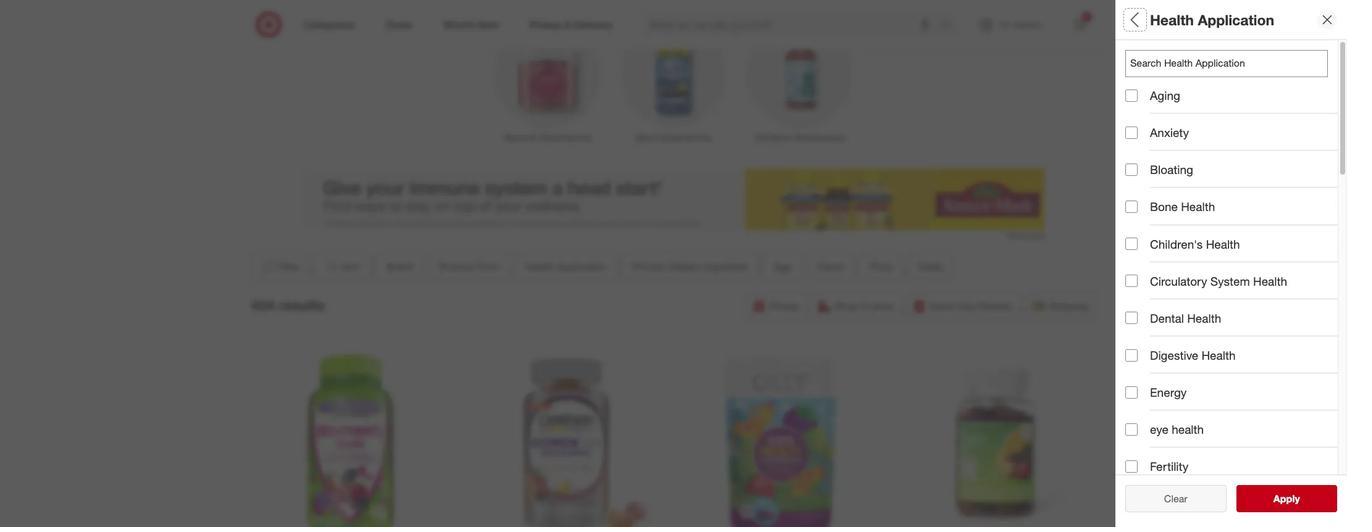 Task type: vqa. For each thing, say whether or not it's contained in the screenshot.
leftmost Primary
yes



Task type: locate. For each thing, give the bounding box(es) containing it.
0 vertical spatial ingredient
[[1217, 183, 1274, 197]]

0 vertical spatial primary dietary ingredient button
[[1126, 170, 1339, 213]]

in
[[861, 300, 869, 313]]

1 horizontal spatial product form
[[1126, 96, 1203, 110]]

0 vertical spatial brand
[[1126, 53, 1160, 67]]

rating
[[1162, 399, 1199, 413]]

1 horizontal spatial results
[[1282, 493, 1314, 506]]

1 vertical spatial dietary
[[669, 261, 701, 273]]

shop in store
[[835, 300, 894, 313]]

price up the digestive health checkbox
[[1126, 312, 1155, 327]]

brand right sort
[[386, 261, 413, 273]]

clear inside all filters dialog
[[1159, 493, 1182, 506]]

digestive health
[[1151, 349, 1236, 363]]

clear all button
[[1126, 486, 1227, 513]]

women's multivitamins link
[[485, 18, 611, 144]]

primary dietary ingredient
[[1126, 183, 1274, 197], [632, 261, 748, 273]]

0 vertical spatial form
[[1174, 96, 1203, 110]]

all
[[1126, 11, 1143, 28]]

0 vertical spatial price button
[[860, 253, 903, 281]]

deals button
[[908, 253, 954, 281], [1126, 343, 1339, 386]]

0 vertical spatial application
[[1199, 11, 1275, 28]]

shop
[[835, 300, 859, 313]]

0 vertical spatial dietary
[[1173, 183, 1214, 197]]

Bone Health checkbox
[[1126, 201, 1138, 213]]

0 horizontal spatial product form button
[[429, 253, 510, 281]]

multivitamins
[[541, 132, 592, 143], [661, 132, 712, 143], [795, 132, 846, 143]]

0 vertical spatial price
[[870, 261, 893, 273]]

same day delivery button
[[907, 293, 1022, 320]]

children's health
[[1151, 237, 1241, 251]]

1 horizontal spatial brand button
[[1126, 40, 1339, 83]]

form
[[1174, 96, 1203, 110], [477, 261, 499, 273]]

flavor up the shop
[[818, 261, 844, 273]]

1 horizontal spatial price button
[[1126, 300, 1339, 343]]

product form button
[[1126, 83, 1339, 127], [429, 253, 510, 281]]

0 horizontal spatial ingredient
[[704, 261, 748, 273]]

0 vertical spatial health application
[[1151, 11, 1275, 28]]

same
[[930, 300, 955, 313]]

price button down system in the bottom right of the page
[[1126, 300, 1339, 343]]

1 vertical spatial brand button
[[376, 253, 424, 281]]

0 vertical spatial product form
[[1126, 96, 1203, 110]]

1 horizontal spatial primary
[[1126, 183, 1170, 197]]

energy
[[1151, 386, 1187, 400]]

1 horizontal spatial deals
[[1126, 356, 1158, 370]]

day
[[958, 300, 975, 313]]

flavor
[[818, 261, 844, 273], [1126, 269, 1160, 283]]

multivitamins right children's
[[795, 132, 846, 143]]

flavor down children's health checkbox
[[1126, 269, 1160, 283]]

results right see
[[1282, 493, 1314, 506]]

0 vertical spatial primary
[[1126, 183, 1170, 197]]

sponsored
[[1008, 231, 1045, 240]]

circulatory
[[1151, 274, 1208, 288]]

search
[[935, 20, 964, 32]]

flavor button down children's health
[[1126, 256, 1339, 300]]

1 link
[[1067, 11, 1094, 38]]

1 clear from the left
[[1159, 493, 1182, 506]]

clear left all
[[1159, 493, 1182, 506]]

1 vertical spatial product form
[[439, 261, 499, 273]]

age button
[[1126, 213, 1339, 256], [764, 253, 802, 281]]

0 vertical spatial primary dietary ingredient
[[1126, 183, 1274, 197]]

guest rating button
[[1126, 386, 1339, 430]]

see
[[1261, 493, 1279, 506]]

1 vertical spatial primary dietary ingredient
[[632, 261, 748, 273]]

sort
[[342, 261, 361, 273]]

1 vertical spatial primary
[[632, 261, 666, 273]]

0 vertical spatial product form button
[[1126, 83, 1339, 127]]

brand button
[[1126, 40, 1339, 83], [376, 253, 424, 281]]

health
[[1172, 423, 1205, 437]]

health
[[1151, 11, 1195, 28], [1126, 139, 1162, 154], [1182, 200, 1216, 214], [1207, 237, 1241, 251], [525, 261, 554, 273], [1254, 274, 1288, 288], [1188, 311, 1222, 326], [1202, 349, 1236, 363]]

1 vertical spatial health application
[[1126, 139, 1229, 154]]

1 horizontal spatial brand
[[1126, 53, 1160, 67]]

What can we help you find? suggestions appear below search field
[[642, 11, 943, 38]]

3 multivitamins from the left
[[795, 132, 846, 143]]

1 vertical spatial ingredient
[[704, 261, 748, 273]]

multivitamins right the men's
[[661, 132, 712, 143]]

adult multivitamin gummies - orange, peach & berry - up & up™ image
[[901, 347, 1092, 528], [901, 347, 1092, 528]]

1 horizontal spatial deals button
[[1126, 343, 1339, 386]]

results for 434 results
[[279, 296, 325, 314]]

1 vertical spatial deals button
[[1126, 343, 1339, 386]]

clear inside health application dialog
[[1165, 493, 1188, 506]]

1 vertical spatial results
[[1282, 493, 1314, 506]]

0 vertical spatial health application button
[[1126, 127, 1339, 170]]

results
[[279, 296, 325, 314], [1282, 493, 1314, 506]]

0 vertical spatial age
[[1126, 226, 1148, 240]]

results inside see results button
[[1282, 493, 1314, 506]]

age up pickup
[[774, 261, 792, 273]]

store
[[872, 300, 894, 313]]

price
[[870, 261, 893, 273], [1126, 312, 1155, 327]]

0 horizontal spatial deals
[[919, 261, 944, 273]]

olly kids' multivitamin + probiotic gummies - berry punch image
[[686, 347, 876, 528], [686, 347, 876, 528]]

1 horizontal spatial health application button
[[1126, 127, 1339, 170]]

flavor button
[[807, 253, 855, 281], [1126, 256, 1339, 300]]

deals
[[919, 261, 944, 273], [1126, 356, 1158, 370]]

price button up store
[[860, 253, 903, 281]]

Dental Health checkbox
[[1126, 312, 1138, 325]]

1 vertical spatial form
[[477, 261, 499, 273]]

1 vertical spatial application
[[1166, 139, 1229, 154]]

1 horizontal spatial primary dietary ingredient
[[1126, 183, 1274, 197]]

0 horizontal spatial brand button
[[376, 253, 424, 281]]

circulatory system health
[[1151, 274, 1288, 288]]

0 horizontal spatial brand
[[386, 261, 413, 273]]

women's
[[504, 132, 538, 143]]

0 horizontal spatial price
[[870, 261, 893, 273]]

1 horizontal spatial flavor
[[1126, 269, 1160, 283]]

primary
[[1126, 183, 1170, 197], [632, 261, 666, 273]]

clear
[[1159, 493, 1182, 506], [1165, 493, 1188, 506]]

dietary
[[1173, 183, 1214, 197], [669, 261, 701, 273]]

see results button
[[1237, 486, 1338, 513]]

0 vertical spatial deals button
[[908, 253, 954, 281]]

multivitamins for women's multivitamins
[[541, 132, 592, 143]]

ingredient inside all filters dialog
[[1217, 183, 1274, 197]]

primary dietary ingredient button
[[1126, 170, 1339, 213], [622, 253, 759, 281]]

age button up pickup
[[764, 253, 802, 281]]

by
[[1154, 442, 1167, 456]]

0 horizontal spatial multivitamins
[[541, 132, 592, 143]]

bloating
[[1151, 163, 1194, 177]]

1 vertical spatial primary dietary ingredient button
[[622, 253, 759, 281]]

1 horizontal spatial age
[[1126, 226, 1148, 240]]

2 horizontal spatial multivitamins
[[795, 132, 846, 143]]

price button
[[860, 253, 903, 281], [1126, 300, 1339, 343]]

1 horizontal spatial product form button
[[1126, 83, 1339, 127]]

age down bone health checkbox
[[1126, 226, 1148, 240]]

ingredient
[[1217, 183, 1274, 197], [704, 261, 748, 273]]

filter button
[[251, 253, 309, 281]]

1 horizontal spatial age button
[[1126, 213, 1339, 256]]

health application button
[[1126, 127, 1339, 170], [515, 253, 617, 281]]

2 multivitamins from the left
[[661, 132, 712, 143]]

product
[[1126, 96, 1171, 110], [439, 261, 474, 273]]

Energy checkbox
[[1126, 387, 1138, 399]]

1 vertical spatial price
[[1126, 312, 1155, 327]]

1 horizontal spatial form
[[1174, 96, 1203, 110]]

1 horizontal spatial primary dietary ingredient button
[[1126, 170, 1339, 213]]

age button inside all filters dialog
[[1126, 213, 1339, 256]]

clear all
[[1159, 493, 1194, 506]]

vitafusion women's multivitamin gummies - berry - 150ct image
[[256, 347, 446, 528], [256, 347, 446, 528]]

centrum women 50+ multi gummy - 80ct image
[[471, 347, 661, 528], [471, 347, 661, 528]]

guest rating
[[1126, 399, 1199, 413]]

results right 434 on the left
[[279, 296, 325, 314]]

2 vertical spatial health application
[[525, 261, 606, 273]]

1 vertical spatial brand
[[386, 261, 413, 273]]

2 clear from the left
[[1165, 493, 1188, 506]]

all
[[1185, 493, 1194, 506]]

filter
[[278, 261, 299, 273]]

guest
[[1126, 399, 1159, 413]]

1 vertical spatial price button
[[1126, 300, 1339, 343]]

1 horizontal spatial dietary
[[1173, 183, 1214, 197]]

0 vertical spatial results
[[279, 296, 325, 314]]

eye health
[[1151, 423, 1205, 437]]

product form inside all filters dialog
[[1126, 96, 1203, 110]]

1 horizontal spatial product
[[1126, 96, 1171, 110]]

434 results
[[251, 296, 325, 314]]

apply
[[1274, 493, 1301, 506]]

flavor button up the shop
[[807, 253, 855, 281]]

0 horizontal spatial age
[[774, 261, 792, 273]]

price up store
[[870, 261, 893, 273]]

men's multivitamins link
[[611, 18, 737, 144]]

application
[[1199, 11, 1275, 28], [1166, 139, 1229, 154], [557, 261, 606, 273]]

1 vertical spatial health application button
[[515, 253, 617, 281]]

system
[[1211, 274, 1251, 288]]

health application inside all filters dialog
[[1126, 139, 1229, 154]]

1 vertical spatial deals
[[1126, 356, 1158, 370]]

0 horizontal spatial dietary
[[669, 261, 701, 273]]

health application
[[1151, 11, 1275, 28], [1126, 139, 1229, 154], [525, 261, 606, 273]]

health inside all filters dialog
[[1126, 139, 1162, 154]]

brand up aging option
[[1126, 53, 1160, 67]]

see results
[[1261, 493, 1314, 506]]

1 vertical spatial product form button
[[429, 253, 510, 281]]

brand
[[1126, 53, 1160, 67], [386, 261, 413, 273]]

shop in store button
[[812, 293, 902, 320]]

deals up same
[[919, 261, 944, 273]]

1 horizontal spatial multivitamins
[[661, 132, 712, 143]]

product form
[[1126, 96, 1203, 110], [439, 261, 499, 273]]

multivitamins right women's
[[541, 132, 592, 143]]

clear down fertility
[[1165, 493, 1188, 506]]

clear for clear
[[1165, 493, 1188, 506]]

age inside all filters dialog
[[1126, 226, 1148, 240]]

None text field
[[1126, 50, 1329, 77]]

1 horizontal spatial price
[[1126, 312, 1155, 327]]

1 multivitamins from the left
[[541, 132, 592, 143]]

age
[[1126, 226, 1148, 240], [774, 261, 792, 273]]

health application dialog
[[1116, 0, 1348, 528]]

flavor inside all filters dialog
[[1126, 269, 1160, 283]]

deals up energy checkbox
[[1126, 356, 1158, 370]]

application inside all filters dialog
[[1166, 139, 1229, 154]]

0 vertical spatial brand button
[[1126, 40, 1339, 83]]

men's multivitamins
[[636, 132, 712, 143]]

age button up system in the bottom right of the page
[[1126, 213, 1339, 256]]

1 horizontal spatial ingredient
[[1217, 183, 1274, 197]]

0 horizontal spatial health application button
[[515, 253, 617, 281]]

0 horizontal spatial deals button
[[908, 253, 954, 281]]

0 horizontal spatial results
[[279, 296, 325, 314]]

1 vertical spatial product
[[439, 261, 474, 273]]

434
[[251, 296, 275, 314]]

0 vertical spatial product
[[1126, 96, 1171, 110]]



Task type: describe. For each thing, give the bounding box(es) containing it.
health application inside dialog
[[1151, 11, 1275, 28]]

0 horizontal spatial product form
[[439, 261, 499, 273]]

same day delivery
[[930, 300, 1014, 313]]

filters
[[1147, 11, 1185, 28]]

children's multivitamins link
[[737, 18, 863, 144]]

0 horizontal spatial primary
[[632, 261, 666, 273]]

0 horizontal spatial form
[[477, 261, 499, 273]]

shipping
[[1049, 300, 1089, 313]]

bone
[[1151, 200, 1178, 214]]

multivitamins for men's multivitamins
[[661, 132, 712, 143]]

shipping button
[[1027, 293, 1097, 320]]

1 vertical spatial age
[[774, 261, 792, 273]]

pickup button
[[746, 293, 807, 320]]

1
[[1086, 13, 1089, 20]]

2 vertical spatial application
[[557, 261, 606, 273]]

clear button
[[1126, 486, 1227, 513]]

sold by
[[1126, 442, 1167, 456]]

men's
[[636, 132, 658, 143]]

search button
[[935, 11, 964, 41]]

0 horizontal spatial flavor
[[818, 261, 844, 273]]

digestive
[[1151, 349, 1199, 363]]

aging
[[1151, 88, 1181, 103]]

children's
[[755, 132, 792, 143]]

eye
[[1151, 423, 1169, 437]]

pickup
[[769, 300, 799, 313]]

primary dietary ingredient inside all filters dialog
[[1126, 183, 1274, 197]]

bone health
[[1151, 200, 1216, 214]]

0 horizontal spatial primary dietary ingredient
[[632, 261, 748, 273]]

primary inside all filters dialog
[[1126, 183, 1170, 197]]

dietary inside all filters dialog
[[1173, 183, 1214, 197]]

apply button
[[1237, 486, 1338, 513]]

product inside all filters dialog
[[1126, 96, 1171, 110]]

none text field inside health application dialog
[[1126, 50, 1329, 77]]

0 vertical spatial deals
[[919, 261, 944, 273]]

all filters
[[1126, 11, 1185, 28]]

application inside dialog
[[1199, 11, 1275, 28]]

children's
[[1151, 237, 1203, 251]]

Aging checkbox
[[1126, 89, 1138, 102]]

1 horizontal spatial flavor button
[[1126, 256, 1339, 300]]

multivitamins for children's multivitamins
[[795, 132, 846, 143]]

dental
[[1151, 311, 1185, 326]]

fertility
[[1151, 460, 1189, 474]]

results for see results
[[1282, 493, 1314, 506]]

0 horizontal spatial flavor button
[[807, 253, 855, 281]]

Circulatory System Health checkbox
[[1126, 275, 1138, 288]]

product form button inside all filters dialog
[[1126, 83, 1339, 127]]

Bloating checkbox
[[1126, 164, 1138, 176]]

women's multivitamins
[[504, 132, 592, 143]]

anxiety
[[1151, 126, 1190, 140]]

all filters dialog
[[1116, 0, 1348, 528]]

eye health checkbox
[[1126, 424, 1138, 436]]

advertisement region
[[303, 169, 1045, 230]]

Anxiety checkbox
[[1126, 127, 1138, 139]]

Fertility checkbox
[[1126, 461, 1138, 473]]

form inside all filters dialog
[[1174, 96, 1203, 110]]

price inside all filters dialog
[[1126, 312, 1155, 327]]

dental health
[[1151, 311, 1222, 326]]

sold
[[1126, 442, 1151, 456]]

sold by button
[[1126, 430, 1339, 473]]

Children's Health checkbox
[[1126, 238, 1138, 250]]

delivery
[[978, 300, 1014, 313]]

Digestive Health checkbox
[[1126, 350, 1138, 362]]

deals inside all filters dialog
[[1126, 356, 1158, 370]]

0 horizontal spatial price button
[[860, 253, 903, 281]]

0 horizontal spatial product
[[439, 261, 474, 273]]

0 horizontal spatial age button
[[764, 253, 802, 281]]

children's multivitamins
[[755, 132, 846, 143]]

clear for clear all
[[1159, 493, 1182, 506]]

brand inside all filters dialog
[[1126, 53, 1160, 67]]

0 horizontal spatial primary dietary ingredient button
[[622, 253, 759, 281]]

sort button
[[314, 253, 371, 281]]



